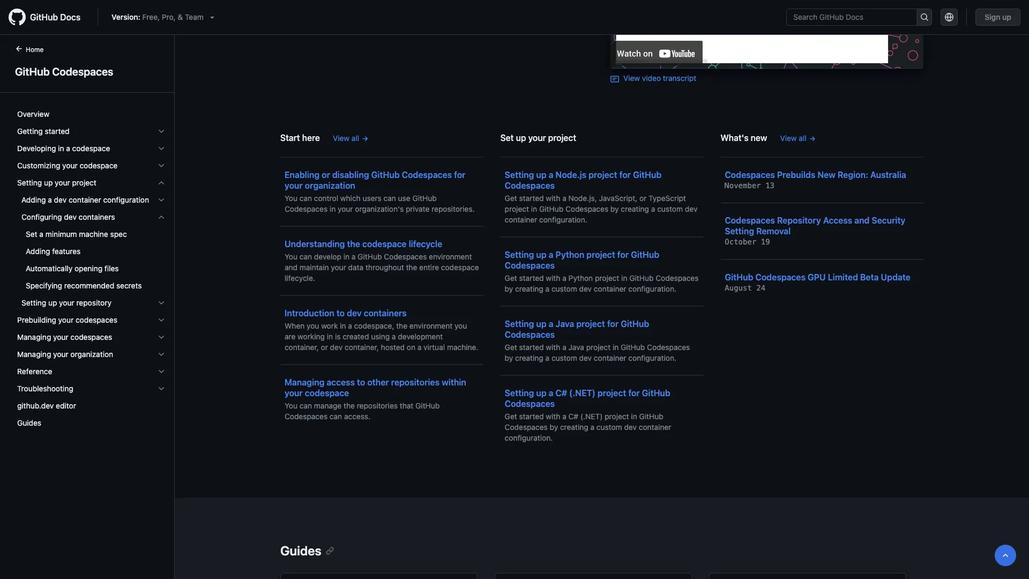 Task type: locate. For each thing, give the bounding box(es) containing it.
0 vertical spatial guides link
[[13, 414, 170, 432]]

4 sc 9kayk9 0 image from the top
[[157, 299, 166, 307]]

0 vertical spatial or
[[322, 169, 330, 180]]

1 horizontal spatial to
[[357, 377, 365, 387]]

repositories up access.
[[357, 401, 398, 410]]

managing
[[17, 333, 51, 342], [17, 350, 51, 359], [285, 377, 325, 387]]

codespace down developing in a codespace dropdown button
[[80, 161, 118, 170]]

0 vertical spatial (.net)
[[569, 388, 596, 398]]

managing inside dropdown button
[[17, 333, 51, 342]]

4 sc 9kayk9 0 image from the top
[[157, 333, 166, 342]]

configuring dev containers element
[[9, 209, 174, 294], [9, 226, 174, 294]]

2 vertical spatial managing
[[285, 377, 325, 387]]

set for set a minimum machine spec
[[26, 230, 37, 239]]

specifying recommended secrets
[[26, 281, 142, 290]]

1 horizontal spatial view all
[[780, 134, 807, 142]]

all
[[352, 134, 359, 142], [799, 134, 807, 142]]

0 vertical spatial environment
[[429, 252, 472, 261]]

1 vertical spatial set
[[26, 230, 37, 239]]

setting inside codespaces repository access and security setting removal october 19
[[725, 226, 754, 236]]

codespaces for prebuilding your codespaces
[[76, 316, 117, 324]]

november 13 element
[[725, 181, 775, 190]]

3 get from the top
[[505, 343, 517, 351]]

13
[[766, 181, 775, 190]]

codespace,
[[354, 321, 394, 330]]

managing for codespaces
[[17, 333, 51, 342]]

guides link
[[13, 414, 170, 432], [280, 543, 334, 558]]

0 horizontal spatial guides link
[[13, 414, 170, 432]]

1 vertical spatial adding
[[26, 247, 50, 256]]

1 view all from the left
[[333, 134, 359, 142]]

0 vertical spatial guides
[[17, 418, 41, 427]]

setting inside setting up a node.js project for github codespaces get started with a node.js, javascript, or typescript project in github codespaces by creating a custom dev container configuration.
[[505, 169, 534, 180]]

3 sc 9kayk9 0 image from the top
[[157, 196, 166, 204]]

0 vertical spatial repositories
[[391, 377, 440, 387]]

1 vertical spatial to
[[357, 377, 365, 387]]

codespaces down repository
[[76, 316, 117, 324]]

the up development at left
[[396, 321, 408, 330]]

managing up reference
[[17, 350, 51, 359]]

1 vertical spatial you
[[285, 252, 298, 261]]

to left other
[[357, 377, 365, 387]]

august
[[725, 283, 752, 292]]

sc 9kayk9 0 image inside customizing your codespace dropdown button
[[157, 161, 166, 170]]

0 horizontal spatial view all
[[333, 134, 359, 142]]

1 horizontal spatial set
[[501, 132, 514, 143]]

codespace right entire
[[441, 263, 479, 272]]

reference button
[[13, 363, 170, 380]]

started inside setting up a node.js project for github codespaces get started with a node.js, javascript, or typescript project in github codespaces by creating a custom dev container configuration.
[[519, 194, 544, 202]]

triangle down image
[[208, 13, 217, 21]]

you left the manage
[[285, 401, 298, 410]]

codespace up the manage
[[305, 388, 349, 398]]

scroll to top image
[[1002, 551, 1010, 560]]

using
[[371, 332, 390, 341]]

0 vertical spatial organization
[[305, 180, 355, 190]]

1 you from the top
[[285, 194, 298, 202]]

and right access
[[855, 215, 870, 225]]

adding up the automatically
[[26, 247, 50, 256]]

sc 9kayk9 0 image inside developing in a codespace dropdown button
[[157, 144, 166, 153]]

get inside setting up a node.js project for github codespaces get started with a node.js, javascript, or typescript project in github codespaces by creating a custom dev container configuration.
[[505, 194, 517, 202]]

codespaces down prebuilding your codespaces "dropdown button"
[[70, 333, 112, 342]]

minimum
[[45, 230, 77, 239]]

0 vertical spatial to
[[337, 308, 345, 318]]

which
[[340, 194, 361, 202]]

container, down created
[[345, 343, 379, 351]]

up for setting up a node.js project for github codespaces get started with a node.js, javascript, or typescript project in github codespaces by creating a custom dev container configuration.
[[536, 169, 547, 180]]

1 vertical spatial and
[[285, 263, 298, 272]]

sc 9kayk9 0 image
[[157, 127, 166, 136], [157, 179, 166, 187], [157, 196, 166, 204], [157, 333, 166, 342], [157, 350, 166, 359]]

up inside dropdown button
[[44, 178, 53, 187]]

the
[[347, 239, 360, 249], [406, 263, 417, 272], [396, 321, 408, 330], [344, 401, 355, 410]]

access
[[327, 377, 355, 387]]

github codespaces link
[[13, 63, 161, 79]]

0 horizontal spatial all
[[352, 134, 359, 142]]

codespace inside dropdown button
[[80, 161, 118, 170]]

1 vertical spatial repositories
[[357, 401, 398, 410]]

1 sc 9kayk9 0 image from the top
[[157, 127, 166, 136]]

managing your codespaces
[[17, 333, 112, 342]]

you
[[307, 321, 319, 330], [455, 321, 467, 330]]

or up control
[[322, 169, 330, 180]]

started for setting up a node.js project for github codespaces
[[519, 194, 544, 202]]

setting for python
[[505, 249, 534, 260]]

or left typescript in the right of the page
[[640, 194, 647, 202]]

with for node.js
[[546, 194, 561, 202]]

3 sc 9kayk9 0 image from the top
[[157, 213, 166, 221]]

specifying recommended secrets link
[[13, 277, 170, 294]]

up inside setting up a node.js project for github codespaces get started with a node.js, javascript, or typescript project in github codespaces by creating a custom dev container configuration.
[[536, 169, 547, 180]]

adding a dev container configuration
[[21, 195, 149, 204]]

can down the manage
[[330, 412, 342, 421]]

throughout
[[366, 263, 404, 272]]

0 horizontal spatial c#
[[556, 388, 567, 398]]

codespace down 'getting started' dropdown button in the top of the page
[[72, 144, 110, 153]]

configuration. inside setting up a node.js project for github codespaces get started with a node.js, javascript, or typescript project in github codespaces by creating a custom dev container configuration.
[[539, 215, 587, 224]]

0 horizontal spatial containers
[[79, 213, 115, 221]]

1 container, from the left
[[285, 343, 319, 351]]

6 sc 9kayk9 0 image from the top
[[157, 367, 166, 376]]

and up the lifecycle.
[[285, 263, 298, 272]]

sc 9kayk9 0 image for your
[[157, 299, 166, 307]]

sc 9kayk9 0 image inside setting up your repository dropdown button
[[157, 299, 166, 307]]

1 vertical spatial managing
[[17, 350, 51, 359]]

setting up your project element containing adding a dev container configuration
[[9, 191, 174, 312]]

prebuilds
[[777, 169, 816, 180]]

managing down prebuilding
[[17, 333, 51, 342]]

started inside setting up a java project for github codespaces get started with a java project in github codespaces by creating a custom dev container configuration.
[[519, 343, 544, 351]]

organization's
[[355, 204, 404, 213]]

with
[[546, 194, 561, 202], [546, 273, 561, 282], [546, 343, 561, 351], [546, 412, 561, 421]]

sc 9kayk9 0 image inside 'getting started' dropdown button
[[157, 127, 166, 136]]

update
[[881, 272, 911, 282]]

private
[[406, 204, 430, 213]]

view all
[[333, 134, 359, 142], [780, 134, 807, 142]]

1 get from the top
[[505, 194, 517, 202]]

sc 9kayk9 0 image inside configuring dev containers dropdown button
[[157, 213, 166, 221]]

set for set up your project
[[501, 132, 514, 143]]

container inside setting up a java project for github codespaces get started with a java project in github codespaces by creating a custom dev container configuration.
[[594, 353, 627, 362]]

sc 9kayk9 0 image for containers
[[157, 213, 166, 221]]

to up work
[[337, 308, 345, 318]]

reference
[[17, 367, 52, 376]]

sc 9kayk9 0 image for getting started
[[157, 127, 166, 136]]

codespace inside dropdown button
[[72, 144, 110, 153]]

machine
[[79, 230, 108, 239]]

setting up your project element
[[9, 174, 174, 312], [9, 191, 174, 312]]

prebuilding your codespaces button
[[13, 312, 170, 329]]

adding for adding a dev container configuration
[[21, 195, 46, 204]]

up inside dropdown button
[[48, 298, 57, 307]]

1 horizontal spatial all
[[799, 134, 807, 142]]

0 vertical spatial java
[[556, 318, 574, 329]]

introduction
[[285, 308, 334, 318]]

adding up configuring
[[21, 195, 46, 204]]

with inside setting up a node.js project for github codespaces get started with a node.js, javascript, or typescript project in github codespaces by creating a custom dev container configuration.
[[546, 194, 561, 202]]

for inside enabling or disabling github codespaces for your organization you can control which users can use github codespaces in your organization's private repositories.
[[454, 169, 466, 180]]

2 get from the top
[[505, 273, 517, 282]]

you down enabling
[[285, 194, 298, 202]]

0 horizontal spatial container,
[[285, 343, 319, 351]]

1 horizontal spatial and
[[855, 215, 870, 225]]

sc 9kayk9 0 image inside adding a dev container configuration dropdown button
[[157, 196, 166, 204]]

setting inside setting up a python project for github codespaces get started with a python project in github codespaces by creating a custom dev container configuration.
[[505, 249, 534, 260]]

dev inside setting up a node.js project for github codespaces get started with a node.js, javascript, or typescript project in github codespaces by creating a custom dev container configuration.
[[685, 204, 698, 213]]

and inside understanding the codespace lifecycle you can develop in a github codespaces environment and maintain your data throughout the entire codespace lifecycle.
[[285, 263, 298, 272]]

link image
[[611, 75, 619, 83]]

managing inside "managing access to other repositories within your codespace you can manage the repositories that github codespaces can access."
[[285, 377, 325, 387]]

1 sc 9kayk9 0 image from the top
[[157, 144, 166, 153]]

1 setting up your project element from the top
[[9, 174, 174, 312]]

view video transcript
[[624, 74, 697, 83]]

1 horizontal spatial view
[[624, 74, 640, 83]]

adding inside dropdown button
[[21, 195, 46, 204]]

sc 9kayk9 0 image inside managing your organization dropdown button
[[157, 350, 166, 359]]

environment up development at left
[[410, 321, 453, 330]]

dev inside setting up a java project for github codespaces get started with a java project in github codespaces by creating a custom dev container configuration.
[[579, 353, 592, 362]]

get inside setting up a python project for github codespaces get started with a python project in github codespaces by creating a custom dev container configuration.
[[505, 273, 517, 282]]

1 you from the left
[[307, 321, 319, 330]]

what's new
[[721, 132, 768, 143]]

your inside understanding the codespace lifecycle you can develop in a github codespaces environment and maintain your data throughout the entire codespace lifecycle.
[[331, 263, 346, 272]]

you up the lifecycle.
[[285, 252, 298, 261]]

1 vertical spatial environment
[[410, 321, 453, 330]]

sc 9kayk9 0 image inside setting up your project dropdown button
[[157, 179, 166, 187]]

2 vertical spatial or
[[321, 343, 328, 351]]

sc 9kayk9 0 image for setting up your project
[[157, 179, 166, 187]]

on
[[407, 343, 416, 351]]

with inside setting up a python project for github codespaces get started with a python project in github codespaces by creating a custom dev container configuration.
[[546, 273, 561, 282]]

2 all from the left
[[799, 134, 807, 142]]

creating inside setting up a python project for github codespaces get started with a python project in github codespaces by creating a custom dev container configuration.
[[515, 284, 544, 293]]

the up access.
[[344, 401, 355, 410]]

0 vertical spatial set
[[501, 132, 514, 143]]

for inside setting up a node.js project for github codespaces get started with a node.js, javascript, or typescript project in github codespaces by creating a custom dev container configuration.
[[620, 169, 631, 180]]

2 sc 9kayk9 0 image from the top
[[157, 179, 166, 187]]

tooltip
[[995, 545, 1017, 566]]

or
[[322, 169, 330, 180], [640, 194, 647, 202], [321, 343, 328, 351]]

view all link up prebuilds
[[780, 132, 816, 144]]

configuring
[[21, 213, 62, 221]]

0 horizontal spatial and
[[285, 263, 298, 272]]

1 vertical spatial guides link
[[280, 543, 334, 558]]

1 horizontal spatial view all link
[[780, 132, 816, 144]]

with inside setting up a c# (.net) project for github codespaces get started with a c# (.net) project in github codespaces by creating a custom dev container configuration.
[[546, 412, 561, 421]]

1 vertical spatial codespaces
[[70, 333, 112, 342]]

codespaces
[[76, 316, 117, 324], [70, 333, 112, 342]]

2 with from the top
[[546, 273, 561, 282]]

0 horizontal spatial to
[[337, 308, 345, 318]]

c#
[[556, 388, 567, 398], [569, 412, 579, 421]]

the up data
[[347, 239, 360, 249]]

0 vertical spatial codespaces
[[76, 316, 117, 324]]

overview
[[17, 110, 49, 118]]

codespaces inside dropdown button
[[70, 333, 112, 342]]

0 horizontal spatial view all link
[[333, 132, 369, 144]]

docs
[[60, 12, 80, 22]]

3 with from the top
[[546, 343, 561, 351]]

setting up a python project for github codespaces get started with a python project in github codespaces by creating a custom dev container configuration.
[[505, 249, 699, 293]]

0 vertical spatial managing
[[17, 333, 51, 342]]

within
[[442, 377, 466, 387]]

up
[[1003, 13, 1012, 21], [516, 132, 526, 143], [536, 169, 547, 180], [44, 178, 53, 187], [536, 249, 547, 260], [48, 298, 57, 307], [536, 318, 547, 329], [536, 388, 547, 398]]

sc 9kayk9 0 image
[[157, 144, 166, 153], [157, 161, 166, 170], [157, 213, 166, 221], [157, 299, 166, 307], [157, 316, 166, 324], [157, 367, 166, 376], [157, 384, 166, 393]]

1 horizontal spatial you
[[455, 321, 467, 330]]

adding a dev container configuration button
[[13, 191, 170, 209]]

can up maintain
[[300, 252, 312, 261]]

by inside setting up a c# (.net) project for github codespaces get started with a c# (.net) project in github codespaces by creating a custom dev container configuration.
[[550, 423, 558, 431]]

setting inside setting up a java project for github codespaces get started with a java project in github codespaces by creating a custom dev container configuration.
[[505, 318, 534, 329]]

in
[[58, 144, 64, 153], [330, 204, 336, 213], [531, 204, 537, 213], [344, 252, 350, 261], [622, 273, 628, 282], [340, 321, 346, 330], [327, 332, 333, 341], [613, 343, 619, 351], [631, 412, 637, 421]]

0 horizontal spatial organization
[[70, 350, 113, 359]]

you up machine. on the bottom left of the page
[[455, 321, 467, 330]]

None search field
[[787, 9, 933, 26]]

setting inside dropdown button
[[21, 298, 46, 307]]

august 24 element
[[725, 283, 766, 292]]

2 configuring dev containers element from the top
[[9, 226, 174, 294]]

2 sc 9kayk9 0 image from the top
[[157, 161, 166, 170]]

0 horizontal spatial guides
[[17, 418, 41, 427]]

view all link up disabling
[[333, 132, 369, 144]]

1 vertical spatial organization
[[70, 350, 113, 359]]

configuring dev containers element containing set a minimum machine spec
[[9, 226, 174, 294]]

5 sc 9kayk9 0 image from the top
[[157, 316, 166, 324]]

for inside setting up a python project for github codespaces get started with a python project in github codespaces by creating a custom dev container configuration.
[[618, 249, 629, 260]]

7 sc 9kayk9 0 image from the top
[[157, 384, 166, 393]]

1 horizontal spatial container,
[[345, 343, 379, 351]]

1 all from the left
[[352, 134, 359, 142]]

1 vertical spatial guides
[[280, 543, 322, 558]]

4 get from the top
[[505, 412, 517, 421]]

custom inside setting up a java project for github codespaces get started with a java project in github codespaces by creating a custom dev container configuration.
[[552, 353, 577, 362]]

developing in a codespace button
[[13, 140, 170, 157]]

recommended
[[64, 281, 114, 290]]

spec
[[110, 230, 127, 239]]

codespaces
[[52, 65, 113, 77], [402, 169, 452, 180], [725, 169, 775, 180], [505, 180, 555, 190], [285, 204, 328, 213], [566, 204, 609, 213], [725, 215, 775, 225], [384, 252, 427, 261], [505, 260, 555, 270], [756, 272, 806, 282], [656, 273, 699, 282], [505, 329, 555, 339], [647, 343, 690, 351], [505, 398, 555, 409], [285, 412, 328, 421], [505, 423, 548, 431]]

up for sign up
[[1003, 13, 1012, 21]]

started inside setting up a python project for github codespaces get started with a python project in github codespaces by creating a custom dev container configuration.
[[519, 273, 544, 282]]

0 horizontal spatial you
[[307, 321, 319, 330]]

setting up a java project for github codespaces get started with a java project in github codespaces by creating a custom dev container configuration.
[[505, 318, 690, 362]]

get
[[505, 194, 517, 202], [505, 273, 517, 282], [505, 343, 517, 351], [505, 412, 517, 421]]

0 vertical spatial containers
[[79, 213, 115, 221]]

0 vertical spatial adding
[[21, 195, 46, 204]]

environment for containers
[[410, 321, 453, 330]]

introduction to dev containers when you work in a codespace, the environment you are working in is created using a development container, or dev container, hosted on a virtual machine.
[[285, 308, 479, 351]]

organization down managing your codespaces dropdown button
[[70, 350, 113, 359]]

you for enabling or disabling github codespaces for your organization
[[285, 194, 298, 202]]

0 vertical spatial and
[[855, 215, 870, 225]]

can inside understanding the codespace lifecycle you can develop in a github codespaces environment and maintain your data throughout the entire codespace lifecycle.
[[300, 252, 312, 261]]

1 with from the top
[[546, 194, 561, 202]]

1 horizontal spatial organization
[[305, 180, 355, 190]]

guides
[[17, 418, 41, 427], [280, 543, 322, 558]]

containers up machine
[[79, 213, 115, 221]]

2 horizontal spatial view
[[780, 134, 797, 142]]

in inside setting up a c# (.net) project for github codespaces get started with a c# (.net) project in github codespaces by creating a custom dev container configuration.
[[631, 412, 637, 421]]

up for set up your project
[[516, 132, 526, 143]]

configuration. inside setting up a java project for github codespaces get started with a java project in github codespaces by creating a custom dev container configuration.
[[629, 353, 677, 362]]

5 sc 9kayk9 0 image from the top
[[157, 350, 166, 359]]

organization up control
[[305, 180, 355, 190]]

pro,
[[162, 13, 176, 21]]

1 vertical spatial java
[[569, 343, 584, 351]]

environment up entire
[[429, 252, 472, 261]]

creating inside setting up a node.js project for github codespaces get started with a node.js, javascript, or typescript project in github codespaces by creating a custom dev container configuration.
[[621, 204, 649, 213]]

up for setting up your repository
[[48, 298, 57, 307]]

you inside "managing access to other repositories within your codespace you can manage the repositories that github codespaces can access."
[[285, 401, 298, 410]]

configuring dev containers element for containers
[[9, 226, 174, 294]]

1 view all link from the left
[[333, 132, 369, 144]]

1 horizontal spatial containers
[[364, 308, 407, 318]]

codespaces prebuilds new region: australia november 13
[[725, 169, 907, 190]]

dev
[[54, 195, 67, 204], [685, 204, 698, 213], [64, 213, 77, 221], [579, 284, 592, 293], [347, 308, 362, 318], [330, 343, 343, 351], [579, 353, 592, 362], [624, 423, 637, 431]]

codespace
[[72, 144, 110, 153], [80, 161, 118, 170], [362, 239, 407, 249], [441, 263, 479, 272], [305, 388, 349, 398]]

2 vertical spatial you
[[285, 401, 298, 410]]

4 with from the top
[[546, 412, 561, 421]]

view right link image
[[624, 74, 640, 83]]

or inside setting up a node.js project for github codespaces get started with a node.js, javascript, or typescript project in github codespaces by creating a custom dev container configuration.
[[640, 194, 647, 202]]

october 19 element
[[725, 238, 770, 246]]

1 horizontal spatial guides
[[280, 543, 322, 558]]

sc 9kayk9 0 image inside prebuilding your codespaces "dropdown button"
[[157, 316, 166, 324]]

0 vertical spatial you
[[285, 194, 298, 202]]

configuration. inside setting up a python project for github codespaces get started with a python project in github codespaces by creating a custom dev container configuration.
[[629, 284, 677, 293]]

for for setting up a java project for github codespaces
[[607, 318, 619, 329]]

environment inside introduction to dev containers when you work in a codespace, the environment you are working in is created using a development container, or dev container, hosted on a virtual machine.
[[410, 321, 453, 330]]

project inside setting up your project dropdown button
[[72, 178, 96, 187]]

containers up codespace,
[[364, 308, 407, 318]]

view all right here
[[333, 134, 359, 142]]

with inside setting up a java project for github codespaces get started with a java project in github codespaces by creating a custom dev container configuration.
[[546, 343, 561, 351]]

environment inside understanding the codespace lifecycle you can develop in a github codespaces environment and maintain your data throughout the entire codespace lifecycle.
[[429, 252, 472, 261]]

24
[[757, 283, 766, 292]]

2 setting up your project element from the top
[[9, 191, 174, 312]]

3 you from the top
[[285, 401, 298, 410]]

containers
[[79, 213, 115, 221], [364, 308, 407, 318]]

started for setting up a java project for github codespaces
[[519, 343, 544, 351]]

to
[[337, 308, 345, 318], [357, 377, 365, 387]]

view all right new
[[780, 134, 807, 142]]

sc 9kayk9 0 image for a
[[157, 144, 166, 153]]

container inside setting up a c# (.net) project for github codespaces get started with a c# (.net) project in github codespaces by creating a custom dev container configuration.
[[639, 423, 672, 431]]

all up prebuilds
[[799, 134, 807, 142]]

repository
[[777, 215, 821, 225]]

managing up the manage
[[285, 377, 325, 387]]

organization
[[305, 180, 355, 190], [70, 350, 113, 359]]

0 horizontal spatial set
[[26, 230, 37, 239]]

all up disabling
[[352, 134, 359, 142]]

container, down working
[[285, 343, 319, 351]]

managing inside dropdown button
[[17, 350, 51, 359]]

configuration.
[[539, 215, 587, 224], [629, 284, 677, 293], [629, 353, 677, 362], [505, 433, 553, 442]]

setting up your project
[[17, 178, 96, 187]]

work
[[321, 321, 338, 330]]

files
[[105, 264, 119, 273]]

up inside setting up a python project for github codespaces get started with a python project in github codespaces by creating a custom dev container configuration.
[[536, 249, 547, 260]]

1 vertical spatial c#
[[569, 412, 579, 421]]

for for setting up a python project for github codespaces
[[618, 249, 629, 260]]

understanding the codespace lifecycle you can develop in a github codespaces environment and maintain your data throughout the entire codespace lifecycle.
[[285, 239, 479, 282]]

view all link
[[333, 132, 369, 144], [780, 132, 816, 144]]

2 you from the top
[[285, 252, 298, 261]]

repositories up that
[[391, 377, 440, 387]]

setting inside setting up a c# (.net) project for github codespaces get started with a c# (.net) project in github codespaces by creating a custom dev container configuration.
[[505, 388, 534, 398]]

2 view all from the left
[[780, 134, 807, 142]]

can
[[300, 194, 312, 202], [384, 194, 396, 202], [300, 252, 312, 261], [300, 401, 312, 410], [330, 412, 342, 421]]

view right new
[[780, 134, 797, 142]]

up inside setting up a java project for github codespaces get started with a java project in github codespaces by creating a custom dev container configuration.
[[536, 318, 547, 329]]

codespaces inside "managing access to other repositories within your codespace you can manage the repositories that github codespaces can access."
[[285, 412, 328, 421]]

container
[[69, 195, 101, 204], [505, 215, 537, 224], [594, 284, 627, 293], [594, 353, 627, 362], [639, 423, 672, 431]]

0 vertical spatial python
[[556, 249, 585, 260]]

repositories.
[[432, 204, 475, 213]]

1 configuring dev containers element from the top
[[9, 209, 174, 294]]

1 vertical spatial or
[[640, 194, 647, 202]]

1 vertical spatial containers
[[364, 308, 407, 318]]

view right here
[[333, 134, 350, 142]]

2 container, from the left
[[345, 343, 379, 351]]

0 horizontal spatial view
[[333, 134, 350, 142]]

new
[[751, 132, 768, 143]]

configuring dev containers element containing configuring dev containers
[[9, 209, 174, 294]]

view all link for what's new
[[780, 132, 816, 144]]

or down working
[[321, 343, 328, 351]]

getting started
[[17, 127, 69, 136]]

2 view all link from the left
[[780, 132, 816, 144]]

guides link inside github codespaces element
[[13, 414, 170, 432]]

a inside understanding the codespace lifecycle you can develop in a github codespaces environment and maintain your data throughout the entire codespace lifecycle.
[[352, 252, 356, 261]]

you up working
[[307, 321, 319, 330]]

configuring dev containers
[[21, 213, 115, 221]]



Task type: describe. For each thing, give the bounding box(es) containing it.
environment for lifecycle
[[429, 252, 472, 261]]

view all for start here
[[333, 134, 359, 142]]

in inside setting up a java project for github codespaces get started with a java project in github codespaces by creating a custom dev container configuration.
[[613, 343, 619, 351]]

github.dev editor
[[17, 401, 76, 410]]

dev inside setting up a c# (.net) project for github codespaces get started with a c# (.net) project in github codespaces by creating a custom dev container configuration.
[[624, 423, 637, 431]]

adding for adding features
[[26, 247, 50, 256]]

codespaces inside 'codespaces prebuilds new region: australia november 13'
[[725, 169, 775, 180]]

repository
[[76, 298, 111, 307]]

organization inside enabling or disabling github codespaces for your organization you can control which users can use github codespaces in your organization's private repositories.
[[305, 180, 355, 190]]

dev inside setting up a python project for github codespaces get started with a python project in github codespaces by creating a custom dev container configuration.
[[579, 284, 592, 293]]

you inside understanding the codespace lifecycle you can develop in a github codespaces environment and maintain your data throughout the entire codespace lifecycle.
[[285, 252, 298, 261]]

github inside "managing access to other repositories within your codespace you can manage the repositories that github codespaces can access."
[[416, 401, 440, 410]]

get for setting up a python project for github codespaces
[[505, 273, 517, 282]]

when
[[285, 321, 305, 330]]

all for disabling
[[352, 134, 359, 142]]

0 vertical spatial c#
[[556, 388, 567, 398]]

australia
[[871, 169, 907, 180]]

setting up a c# (.net) project for github codespaces get started with a c# (.net) project in github codespaces by creating a custom dev container configuration.
[[505, 388, 672, 442]]

created
[[343, 332, 369, 341]]

new
[[818, 169, 836, 180]]

to inside introduction to dev containers when you work in a codespace, the environment you are working in is created using a development container, or dev container, hosted on a virtual machine.
[[337, 308, 345, 318]]

sc 9kayk9 0 image for codespace
[[157, 161, 166, 170]]

codespaces inside github codespaces link
[[52, 65, 113, 77]]

can left the manage
[[300, 401, 312, 410]]

use
[[398, 194, 411, 202]]

the inside "managing access to other repositories within your codespace you can manage the repositories that github codespaces can access."
[[344, 401, 355, 410]]

configuration
[[103, 195, 149, 204]]

started inside 'getting started' dropdown button
[[45, 127, 69, 136]]

setting for java
[[505, 318, 534, 329]]

sign up
[[985, 13, 1012, 21]]

up for setting up a python project for github codespaces get started with a python project in github codespaces by creating a custom dev container configuration.
[[536, 249, 547, 260]]

configuring dev containers button
[[13, 209, 170, 226]]

node.js,
[[569, 194, 597, 202]]

troubleshooting
[[17, 384, 73, 393]]

working
[[298, 332, 325, 341]]

the inside introduction to dev containers when you work in a codespace, the environment you are working in is created using a development container, or dev container, hosted on a virtual machine.
[[396, 321, 408, 330]]

github codespaces element
[[0, 43, 175, 578]]

all for new
[[799, 134, 807, 142]]

github.dev
[[17, 401, 54, 410]]

managing your organization
[[17, 350, 113, 359]]

setting for project
[[17, 178, 42, 187]]

users
[[363, 194, 382, 202]]

machine.
[[447, 343, 479, 351]]

your inside "managing access to other repositories within your codespace you can manage the repositories that github codespaces can access."
[[285, 388, 303, 398]]

by inside setting up a node.js project for github codespaces get started with a node.js, javascript, or typescript project in github codespaces by creating a custom dev container configuration.
[[611, 204, 619, 213]]

container inside setting up a python project for github codespaces get started with a python project in github codespaces by creating a custom dev container configuration.
[[594, 284, 627, 293]]

managing for to
[[285, 377, 325, 387]]

view for codespaces prebuilds new region: australia
[[780, 134, 797, 142]]

in inside setting up a python project for github codespaces get started with a python project in github codespaces by creating a custom dev container configuration.
[[622, 273, 628, 282]]

control
[[314, 194, 338, 202]]

view inside "link"
[[624, 74, 640, 83]]

managing for organization
[[17, 350, 51, 359]]

dev inside dropdown button
[[54, 195, 67, 204]]

enabling
[[285, 169, 320, 180]]

custom inside setting up a node.js project for github codespaces get started with a node.js, javascript, or typescript project in github codespaces by creating a custom dev container configuration.
[[657, 204, 683, 213]]

javascript,
[[599, 194, 638, 202]]

overview link
[[13, 106, 170, 123]]

for for setting up a node.js project for github codespaces
[[620, 169, 631, 180]]

getting started button
[[13, 123, 170, 140]]

select language: current language is english image
[[945, 13, 954, 21]]

maintain
[[300, 263, 329, 272]]

free,
[[142, 13, 160, 21]]

by inside setting up a python project for github codespaces get started with a python project in github codespaces by creating a custom dev container configuration.
[[505, 284, 513, 293]]

github codespaces
[[15, 65, 113, 77]]

codespaces for managing your codespaces
[[70, 333, 112, 342]]

github inside github codespaces gpu limited beta update august 24
[[725, 272, 754, 282]]

sc 9kayk9 0 image for managing your organization
[[157, 350, 166, 359]]

and inside codespaces repository access and security setting removal october 19
[[855, 215, 870, 225]]

beta
[[861, 272, 879, 282]]

get inside setting up a c# (.net) project for github codespaces get started with a c# (.net) project in github codespaces by creating a custom dev container configuration.
[[505, 412, 517, 421]]

sc 9kayk9 0 image for managing your codespaces
[[157, 333, 166, 342]]

get for setting up a java project for github codespaces
[[505, 343, 517, 351]]

getting
[[17, 127, 43, 136]]

codespaces repository access and security setting removal october 19
[[725, 215, 906, 246]]

virtual
[[424, 343, 445, 351]]

node.js
[[556, 169, 587, 180]]

data
[[348, 263, 364, 272]]

creating inside setting up a c# (.net) project for github codespaces get started with a c# (.net) project in github codespaces by creating a custom dev container configuration.
[[560, 423, 589, 431]]

set up your project
[[501, 132, 576, 143]]

manage
[[314, 401, 342, 410]]

setting up your project element containing setting up your project
[[9, 174, 174, 312]]

security
[[872, 215, 906, 225]]

Search GitHub Docs search field
[[787, 9, 917, 25]]

sc 9kayk9 0 image inside 'reference' dropdown button
[[157, 367, 166, 376]]

automatically opening files link
[[13, 260, 170, 277]]

with for java
[[546, 343, 561, 351]]

view all for what's new
[[780, 134, 807, 142]]

dev inside dropdown button
[[64, 213, 77, 221]]

for for enabling or disabling github codespaces for your organization
[[454, 169, 466, 180]]

development
[[398, 332, 443, 341]]

organization inside dropdown button
[[70, 350, 113, 359]]

that
[[400, 401, 414, 410]]

sc 9kayk9 0 image for codespaces
[[157, 316, 166, 324]]

lifecycle.
[[285, 273, 315, 282]]

sc 9kayk9 0 image for adding a dev container configuration
[[157, 196, 166, 204]]

custom inside setting up a python project for github codespaces get started with a python project in github codespaces by creating a custom dev container configuration.
[[552, 284, 577, 293]]

1 vertical spatial python
[[569, 273, 593, 282]]

version:
[[112, 13, 140, 21]]

started for setting up a python project for github codespaces
[[519, 273, 544, 282]]

editor
[[56, 401, 76, 410]]

configuring dev containers element for dev
[[9, 209, 174, 294]]

automatically opening files
[[26, 264, 119, 273]]

set a minimum machine spec link
[[13, 226, 170, 243]]

setting for repository
[[21, 298, 46, 307]]

developing in a codespace
[[17, 144, 110, 153]]

view video transcript link
[[611, 74, 697, 83]]

custom inside setting up a c# (.net) project for github codespaces get started with a c# (.net) project in github codespaces by creating a custom dev container configuration.
[[597, 423, 622, 431]]

your inside "dropdown button"
[[58, 316, 74, 324]]

configuration. inside setting up a c# (.net) project for github codespaces get started with a c# (.net) project in github codespaces by creating a custom dev container configuration.
[[505, 433, 553, 442]]

setting up a node.js project for github codespaces get started with a node.js, javascript, or typescript project in github codespaces by creating a custom dev container configuration.
[[505, 169, 698, 224]]

customizing your codespace button
[[13, 157, 170, 174]]

container inside setting up a node.js project for github codespaces get started with a node.js, javascript, or typescript project in github codespaces by creating a custom dev container configuration.
[[505, 215, 537, 224]]

codespaces inside understanding the codespace lifecycle you can develop in a github codespaces environment and maintain your data throughout the entire codespace lifecycle.
[[384, 252, 427, 261]]

get for setting up a node.js project for github codespaces
[[505, 194, 517, 202]]

prebuilding your codespaces
[[17, 316, 117, 324]]

codespaces inside github codespaces gpu limited beta update august 24
[[756, 272, 806, 282]]

to inside "managing access to other repositories within your codespace you can manage the repositories that github codespaces can access."
[[357, 377, 365, 387]]

2 you from the left
[[455, 321, 467, 330]]

october
[[725, 238, 757, 246]]

can left use
[[384, 194, 396, 202]]

up for setting up a java project for github codespaces get started with a java project in github codespaces by creating a custom dev container configuration.
[[536, 318, 547, 329]]

features
[[52, 247, 81, 256]]

in inside dropdown button
[[58, 144, 64, 153]]

start here
[[280, 132, 320, 143]]

1 vertical spatial (.net)
[[581, 412, 603, 421]]

github docs link
[[9, 9, 89, 26]]

in inside understanding the codespace lifecycle you can develop in a github codespaces environment and maintain your data throughout the entire codespace lifecycle.
[[344, 252, 350, 261]]

guides inside github codespaces element
[[17, 418, 41, 427]]

or inside enabling or disabling github codespaces for your organization you can control which users can use github codespaces in your organization's private repositories.
[[322, 169, 330, 180]]

are
[[285, 332, 296, 341]]

can left control
[[300, 194, 312, 202]]

access.
[[344, 412, 371, 421]]

lifecycle
[[409, 239, 442, 249]]

november
[[725, 181, 761, 190]]

containers inside dropdown button
[[79, 213, 115, 221]]

home
[[26, 46, 44, 53]]

setting for c#
[[505, 388, 534, 398]]

setting for node.js
[[505, 169, 534, 180]]

containers inside introduction to dev containers when you work in a codespace, the environment you are working in is created using a development container, or dev container, hosted on a virtual machine.
[[364, 308, 407, 318]]

prebuilding
[[17, 316, 56, 324]]

home link
[[11, 45, 61, 55]]

or inside introduction to dev containers when you work in a codespace, the environment you are working in is created using a development container, or dev container, hosted on a virtual machine.
[[321, 343, 328, 351]]

entire
[[419, 263, 439, 272]]

managing access to other repositories within your codespace you can manage the repositories that github codespaces can access.
[[285, 377, 466, 421]]

you for managing access to other repositories within your codespace
[[285, 401, 298, 410]]

up for setting up a c# (.net) project for github codespaces get started with a c# (.net) project in github codespaces by creating a custom dev container configuration.
[[536, 388, 547, 398]]

in inside setting up a node.js project for github codespaces get started with a node.js, javascript, or typescript project in github codespaces by creating a custom dev container configuration.
[[531, 204, 537, 213]]

with for python
[[546, 273, 561, 282]]

in inside enabling or disabling github codespaces for your organization you can control which users can use github codespaces in your organization's private repositories.
[[330, 204, 336, 213]]

creating inside setting up a java project for github codespaces get started with a java project in github codespaces by creating a custom dev container configuration.
[[515, 353, 544, 362]]

your inside dropdown button
[[59, 298, 74, 307]]

github inside understanding the codespace lifecycle you can develop in a github codespaces environment and maintain your data throughout the entire codespace lifecycle.
[[358, 252, 382, 261]]

version: free, pro, & team
[[112, 13, 204, 21]]

codespace up "throughout"
[[362, 239, 407, 249]]

region:
[[838, 169, 869, 180]]

develop
[[314, 252, 342, 261]]

github docs
[[30, 12, 80, 22]]

github codespaces gpu limited beta update august 24
[[725, 272, 911, 292]]

started inside setting up a c# (.net) project for github codespaces get started with a c# (.net) project in github codespaces by creating a custom dev container configuration.
[[519, 412, 544, 421]]

codespaces inside codespaces repository access and security setting removal october 19
[[725, 215, 775, 225]]

here
[[302, 132, 320, 143]]

sign
[[985, 13, 1001, 21]]

video
[[642, 74, 661, 83]]

a inside dropdown button
[[66, 144, 70, 153]]

secrets
[[116, 281, 142, 290]]

container inside adding a dev container configuration dropdown button
[[69, 195, 101, 204]]

sc 9kayk9 0 image inside troubleshooting dropdown button
[[157, 384, 166, 393]]

limited
[[828, 272, 858, 282]]

1 horizontal spatial guides link
[[280, 543, 334, 558]]

a inside dropdown button
[[48, 195, 52, 204]]

managing your organization button
[[13, 346, 170, 363]]

view for enabling or disabling github codespaces for your organization
[[333, 134, 350, 142]]

the left entire
[[406, 263, 417, 272]]

transcript
[[663, 74, 697, 83]]

19
[[761, 238, 770, 246]]

automatically
[[26, 264, 73, 273]]

view all link for start here
[[333, 132, 369, 144]]

1 horizontal spatial c#
[[569, 412, 579, 421]]

search image
[[920, 13, 929, 21]]

enabling or disabling github codespaces for your organization you can control which users can use github codespaces in your organization's private repositories.
[[285, 169, 475, 213]]

for inside setting up a c# (.net) project for github codespaces get started with a c# (.net) project in github codespaces by creating a custom dev container configuration.
[[629, 388, 640, 398]]

hosted
[[381, 343, 405, 351]]

troubleshooting button
[[13, 380, 170, 397]]

by inside setting up a java project for github codespaces get started with a java project in github codespaces by creating a custom dev container configuration.
[[505, 353, 513, 362]]

codespace inside "managing access to other repositories within your codespace you can manage the repositories that github codespaces can access."
[[305, 388, 349, 398]]

start
[[280, 132, 300, 143]]

up for setting up your project
[[44, 178, 53, 187]]



Task type: vqa. For each thing, say whether or not it's contained in the screenshot.


